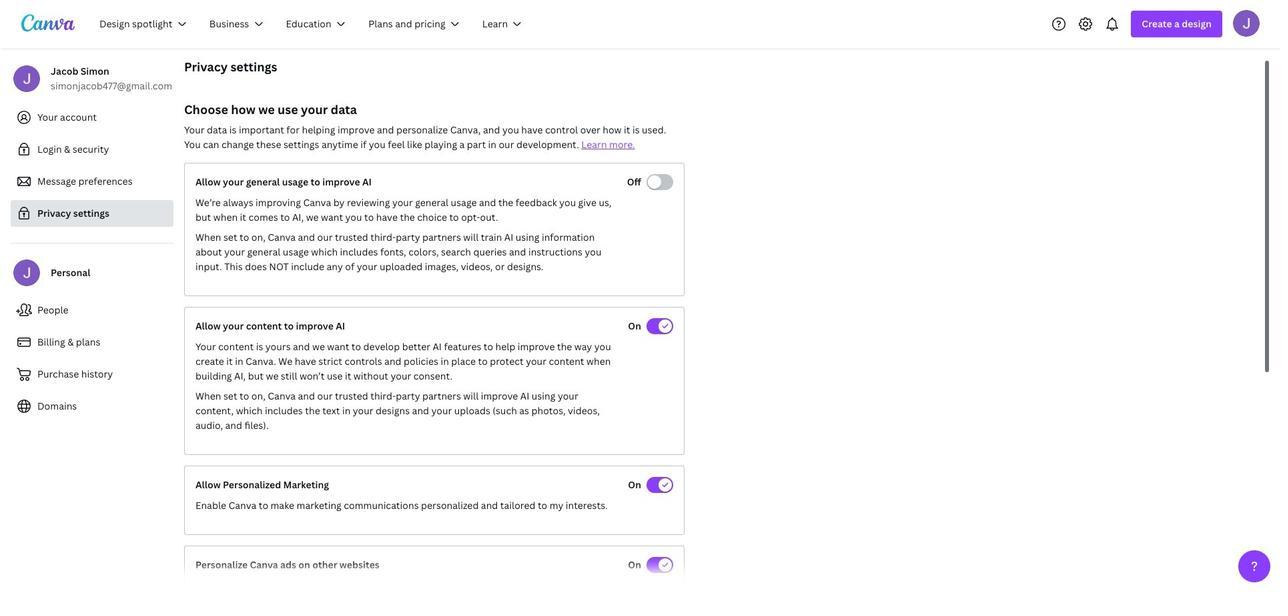 Task type: vqa. For each thing, say whether or not it's contained in the screenshot.
button
no



Task type: locate. For each thing, give the bounding box(es) containing it.
jacob simon image
[[1233, 10, 1260, 36]]

top level navigation element
[[91, 11, 536, 37]]



